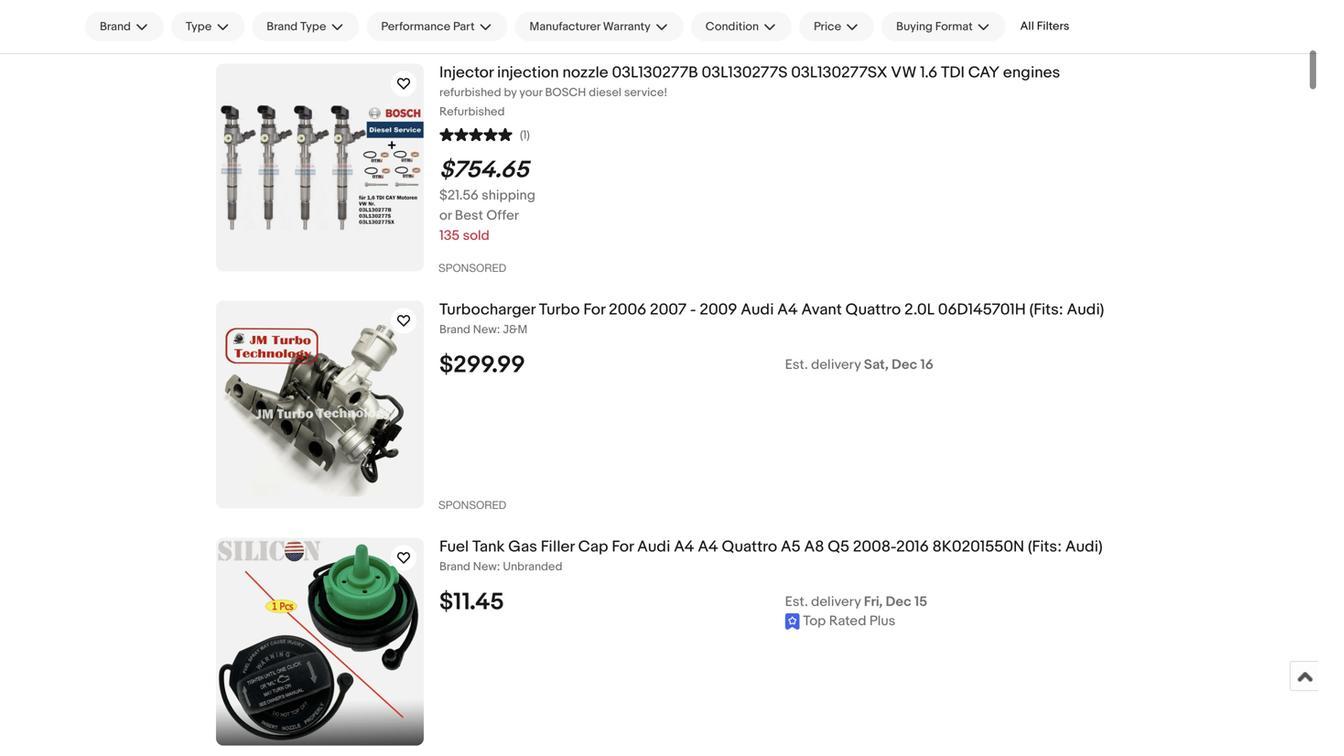 Task type: vqa. For each thing, say whether or not it's contained in the screenshot.
Refurbished text box at the top of page
yes



Task type: describe. For each thing, give the bounding box(es) containing it.
03l130277s
[[702, 63, 788, 82]]

$754.65
[[440, 156, 529, 184]]

audi) inside fuel tank gas filler cap for audi a4 a4 quattro a5 a8 q5 2008-2016 8k0201550n (fits: audi) brand new : unbranded
[[1066, 538, 1103, 557]]

condition button
[[691, 12, 792, 41]]

type inside "dropdown button"
[[300, 19, 326, 34]]

all filters
[[1021, 19, 1070, 33]]

turbocharger turbo for 2006 2007 - 2009 audi a4 avant quattro 2.0l 06d145701h (fits: audi) link
[[440, 300, 1304, 320]]

a4 for $299.99
[[778, 300, 798, 320]]

injector injection nozzle 03l130277b 03l130277s 03l130277sx vw 1.6 tdi cay engines link
[[440, 63, 1304, 83]]

manufacturer warranty
[[530, 19, 651, 34]]

8k0201550n
[[933, 538, 1025, 557]]

sponsored for turbocharger turbo for 2006 2007 - 2009 audi a4 avant quattro 2.0l 06d145701h (fits: audi)
[[439, 498, 507, 511]]

audi) inside the turbocharger turbo for 2006 2007 - 2009 audi a4 avant quattro 2.0l 06d145701h (fits: audi) brand new : j&m
[[1067, 300, 1105, 320]]

unbranded
[[503, 560, 563, 574]]

filler
[[541, 538, 575, 557]]

est. delivery fri, dec 15
[[785, 594, 928, 610]]

$21.56
[[440, 187, 479, 204]]

performance
[[381, 19, 451, 34]]

top
[[804, 613, 826, 629]]

(fits: inside fuel tank gas filler cap for audi a4 a4 quattro a5 a8 q5 2008-2016 8k0201550n (fits: audi) brand new : unbranded
[[1029, 538, 1062, 557]]

for inside fuel tank gas filler cap for audi a4 a4 quattro a5 a8 q5 2008-2016 8k0201550n (fits: audi) brand new : unbranded
[[612, 538, 634, 557]]

$299.99
[[440, 351, 526, 379]]

fuel tank gas filler cap for audi a4 a4 quattro a5 a8 q5 2008-2016 8k0201550n (fits: audi) brand new : unbranded
[[440, 538, 1103, 574]]

manufacturer warranty button
[[515, 12, 684, 41]]

$754.65 $21.56 shipping or best offer 135 sold
[[440, 156, 536, 244]]

sponsored for injector injection nozzle 03l130277b 03l130277s 03l130277sx vw 1.6 tdi cay engines
[[439, 261, 507, 274]]

bosch
[[545, 85, 586, 100]]

buying
[[897, 19, 933, 34]]

best
[[455, 207, 484, 224]]

(1)
[[520, 128, 530, 142]]

tdi
[[942, 63, 965, 82]]

format
[[936, 19, 973, 34]]

est. delivery sat, dec 16
[[785, 357, 934, 373]]

sold
[[463, 227, 490, 244]]

refurbished
[[440, 105, 505, 119]]

price
[[814, 19, 842, 34]]

top rated plus
[[804, 613, 896, 629]]

(fits: inside the turbocharger turbo for 2006 2007 - 2009 audi a4 avant quattro 2.0l 06d145701h (fits: audi) brand new : j&m
[[1030, 300, 1064, 320]]

03l130277sx
[[792, 63, 888, 82]]

2008-
[[853, 538, 897, 557]]

2006
[[609, 300, 647, 320]]

2016
[[897, 538, 929, 557]]

price button
[[800, 12, 875, 41]]

warranty
[[603, 19, 651, 34]]

new inside fuel tank gas filler cap for audi a4 a4 quattro a5 a8 q5 2008-2016 8k0201550n (fits: audi) brand new : unbranded
[[473, 560, 497, 574]]

cap
[[578, 538, 609, 557]]

(1) link
[[440, 126, 530, 142]]

j&m
[[503, 323, 528, 337]]

refurbished by your BOSCH diesel service! text field
[[440, 85, 1304, 100]]

dec for $11.45
[[886, 594, 912, 610]]

5 out of 5 stars image
[[440, 126, 513, 142]]

a5
[[781, 538, 801, 557]]

: inside the turbocharger turbo for 2006 2007 - 2009 audi a4 avant quattro 2.0l 06d145701h (fits: audi) brand new : j&m
[[497, 323, 500, 337]]

injektor einspritzdüse 03l130277b 03l130277s 03l130277sx vw 1,6 tdi cay motoren image
[[216, 105, 424, 230]]

manufacturer
[[530, 19, 601, 34]]

tank
[[473, 538, 505, 557]]

turbocharger turbo for 2006 2007 - 2009 audi a4 avant quattro 2.0l 06d145701h image
[[216, 313, 424, 497]]

: inside fuel tank gas filler cap for audi a4 a4 quattro a5 a8 q5 2008-2016 8k0201550n (fits: audi) brand new : unbranded
[[497, 560, 500, 574]]

2007
[[650, 300, 687, 320]]

a8
[[805, 538, 825, 557]]

quattro inside fuel tank gas filler cap for audi a4 a4 quattro a5 a8 q5 2008-2016 8k0201550n (fits: audi) brand new : unbranded
[[722, 538, 778, 557]]

filters
[[1037, 19, 1070, 33]]

or
[[440, 207, 452, 224]]

fuel tank gas filler cap for audi a4 a4 quattro a5 a8 q5 2008-2016 8k0201550n image
[[216, 538, 424, 746]]

brand type button
[[252, 12, 359, 41]]

brand type
[[267, 19, 326, 34]]

performance part
[[381, 19, 475, 34]]

rated
[[830, 613, 867, 629]]

delivery for $11.45
[[812, 594, 861, 610]]

injector
[[440, 63, 494, 82]]

brand inside "dropdown button"
[[267, 19, 298, 34]]

type inside dropdown button
[[186, 19, 212, 34]]

2009
[[700, 300, 738, 320]]

brand button
[[85, 12, 164, 41]]

q5
[[828, 538, 850, 557]]



Task type: locate. For each thing, give the bounding box(es) containing it.
135
[[440, 227, 460, 244]]

fuel
[[440, 538, 469, 557]]

sponsored up tank at bottom left
[[439, 498, 507, 511]]

16
[[921, 357, 934, 373]]

1 vertical spatial audi)
[[1066, 538, 1103, 557]]

turbocharger
[[440, 300, 536, 320]]

quattro
[[846, 300, 902, 320], [722, 538, 778, 557]]

by
[[504, 85, 517, 100]]

a4
[[778, 300, 798, 320], [674, 538, 695, 557], [698, 538, 719, 557]]

avant
[[802, 300, 842, 320]]

oem high pressure fuel pump for audi a6 a7 a8 q5 q7 vw touareg 3.0  07l127026ab image
[[216, 0, 424, 34]]

refurbished
[[440, 85, 502, 100]]

1 vertical spatial delivery
[[812, 594, 861, 610]]

brand
[[100, 19, 131, 34], [267, 19, 298, 34], [440, 323, 471, 337], [440, 560, 471, 574]]

delivery
[[812, 357, 861, 373], [812, 594, 861, 610]]

2.0l
[[905, 300, 935, 320]]

vw
[[892, 63, 917, 82]]

0 vertical spatial audi)
[[1067, 300, 1105, 320]]

03l130277b
[[612, 63, 699, 82]]

0 vertical spatial for
[[584, 300, 606, 320]]

0 vertical spatial delivery
[[812, 357, 861, 373]]

1 vertical spatial (fits:
[[1029, 538, 1062, 557]]

a4 inside the turbocharger turbo for 2006 2007 - 2009 audi a4 avant quattro 2.0l 06d145701h (fits: audi) brand new : j&m
[[778, 300, 798, 320]]

1 vertical spatial est.
[[785, 594, 809, 610]]

new inside the turbocharger turbo for 2006 2007 - 2009 audi a4 avant quattro 2.0l 06d145701h (fits: audi) brand new : j&m
[[473, 323, 497, 337]]

part
[[453, 19, 475, 34]]

:
[[497, 323, 500, 337], [497, 560, 500, 574]]

(fits: right 8k0201550n at the right bottom of the page
[[1029, 538, 1062, 557]]

diesel
[[589, 85, 622, 100]]

2 est. from the top
[[785, 594, 809, 610]]

Refurbished text field
[[440, 105, 1304, 119]]

1 est. from the top
[[785, 357, 809, 373]]

2 delivery from the top
[[812, 594, 861, 610]]

audi right cap
[[638, 538, 671, 557]]

est. for $11.45
[[785, 594, 809, 610]]

for right cap
[[612, 538, 634, 557]]

0 vertical spatial audi
[[741, 300, 774, 320]]

audi right 2009
[[741, 300, 774, 320]]

1 horizontal spatial a4
[[698, 538, 719, 557]]

1 sponsored from the top
[[439, 24, 507, 37]]

for left 2006
[[584, 300, 606, 320]]

1 vertical spatial audi
[[638, 538, 671, 557]]

1 horizontal spatial quattro
[[846, 300, 902, 320]]

audi inside fuel tank gas filler cap for audi a4 a4 quattro a5 a8 q5 2008-2016 8k0201550n (fits: audi) brand new : unbranded
[[638, 538, 671, 557]]

new
[[473, 323, 497, 337], [473, 560, 497, 574]]

None text field
[[440, 323, 1304, 337]]

est. for $299.99
[[785, 357, 809, 373]]

audi
[[741, 300, 774, 320], [638, 538, 671, 557]]

condition
[[706, 19, 759, 34]]

0 horizontal spatial for
[[584, 300, 606, 320]]

est. down the turbocharger turbo for 2006 2007 - 2009 audi a4 avant quattro 2.0l 06d145701h (fits: audi) brand new : j&m
[[785, 357, 809, 373]]

1 : from the top
[[497, 323, 500, 337]]

(fits:
[[1030, 300, 1064, 320], [1029, 538, 1062, 557]]

quattro left the 2.0l
[[846, 300, 902, 320]]

sponsored
[[439, 24, 507, 37], [439, 261, 507, 274], [439, 498, 507, 511]]

est.
[[785, 357, 809, 373], [785, 594, 809, 610]]

a4 left a5 at the right bottom of the page
[[698, 538, 719, 557]]

sat,
[[865, 357, 889, 373]]

shipping
[[482, 187, 536, 204]]

2 type from the left
[[300, 19, 326, 34]]

cay
[[969, 63, 1000, 82]]

0 vertical spatial :
[[497, 323, 500, 337]]

quattro inside the turbocharger turbo for 2006 2007 - 2009 audi a4 avant quattro 2.0l 06d145701h (fits: audi) brand new : j&m
[[846, 300, 902, 320]]

2 new from the top
[[473, 560, 497, 574]]

buying format
[[897, 19, 973, 34]]

a4 right cap
[[674, 538, 695, 557]]

brand inside fuel tank gas filler cap for audi a4 a4 quattro a5 a8 q5 2008-2016 8k0201550n (fits: audi) brand new : unbranded
[[440, 560, 471, 574]]

2 : from the top
[[497, 560, 500, 574]]

for inside the turbocharger turbo for 2006 2007 - 2009 audi a4 avant quattro 2.0l 06d145701h (fits: audi) brand new : j&m
[[584, 300, 606, 320]]

0 vertical spatial dec
[[892, 357, 918, 373]]

buying format button
[[882, 12, 1006, 41]]

plus
[[870, 613, 896, 629]]

all filters button
[[1014, 12, 1077, 41]]

1 vertical spatial :
[[497, 560, 500, 574]]

brand inside dropdown button
[[100, 19, 131, 34]]

fri,
[[865, 594, 883, 610]]

service!
[[624, 85, 668, 100]]

0 vertical spatial est.
[[785, 357, 809, 373]]

your
[[520, 85, 543, 100]]

none text field containing brand new
[[440, 560, 1304, 575]]

performance part button
[[367, 12, 508, 41]]

: left the j&m
[[497, 323, 500, 337]]

new down the turbocharger
[[473, 323, 497, 337]]

type button
[[171, 12, 245, 41]]

a4 for $11.45
[[698, 538, 719, 557]]

fuel tank gas filler cap for audi a4 a4 quattro a5 a8 q5 2008-2016 8k0201550n (fits: audi) link
[[440, 538, 1304, 557]]

0 vertical spatial new
[[473, 323, 497, 337]]

audi inside the turbocharger turbo for 2006 2007 - 2009 audi a4 avant quattro 2.0l 06d145701h (fits: audi) brand new : j&m
[[741, 300, 774, 320]]

1 vertical spatial for
[[612, 538, 634, 557]]

injection
[[497, 63, 559, 82]]

engines
[[1004, 63, 1061, 82]]

1 new from the top
[[473, 323, 497, 337]]

new down tank at bottom left
[[473, 560, 497, 574]]

nozzle
[[563, 63, 609, 82]]

06d145701h
[[939, 300, 1027, 320]]

0 horizontal spatial type
[[186, 19, 212, 34]]

1 vertical spatial new
[[473, 560, 497, 574]]

1.6
[[921, 63, 938, 82]]

a4 left avant
[[778, 300, 798, 320]]

3 sponsored from the top
[[439, 498, 507, 511]]

dec
[[892, 357, 918, 373], [886, 594, 912, 610]]

all
[[1021, 19, 1035, 33]]

1 horizontal spatial for
[[612, 538, 634, 557]]

15
[[915, 594, 928, 610]]

2 horizontal spatial a4
[[778, 300, 798, 320]]

dec left 16
[[892, 357, 918, 373]]

est. up top
[[785, 594, 809, 610]]

1 type from the left
[[186, 19, 212, 34]]

-
[[690, 300, 697, 320]]

: down tank at bottom left
[[497, 560, 500, 574]]

None text field
[[440, 560, 1304, 575]]

injector injection nozzle 03l130277b 03l130277s 03l130277sx vw 1.6 tdi cay engines refurbished by your bosch diesel service! refurbished
[[440, 63, 1061, 119]]

1 vertical spatial quattro
[[722, 538, 778, 557]]

2 vertical spatial sponsored
[[439, 498, 507, 511]]

top rated plus image
[[785, 613, 896, 630]]

0 vertical spatial quattro
[[846, 300, 902, 320]]

sponsored down the 'sold'
[[439, 261, 507, 274]]

1 vertical spatial dec
[[886, 594, 912, 610]]

1 vertical spatial sponsored
[[439, 261, 507, 274]]

type
[[186, 19, 212, 34], [300, 19, 326, 34]]

gas
[[509, 538, 538, 557]]

turbocharger turbo for 2006 2007 - 2009 audi a4 avant quattro 2.0l 06d145701h (fits: audi) brand new : j&m
[[440, 300, 1105, 337]]

quattro left a5 at the right bottom of the page
[[722, 538, 778, 557]]

0 horizontal spatial a4
[[674, 538, 695, 557]]

1 delivery from the top
[[812, 357, 861, 373]]

0 horizontal spatial audi
[[638, 538, 671, 557]]

sponsored up injector
[[439, 24, 507, 37]]

1 horizontal spatial type
[[300, 19, 326, 34]]

offer
[[487, 207, 519, 224]]

(fits: right 06d145701h
[[1030, 300, 1064, 320]]

0 vertical spatial (fits:
[[1030, 300, 1064, 320]]

1 horizontal spatial audi
[[741, 300, 774, 320]]

dec left 15
[[886, 594, 912, 610]]

delivery for $299.99
[[812, 357, 861, 373]]

none text field containing brand new
[[440, 323, 1304, 337]]

0 vertical spatial sponsored
[[439, 24, 507, 37]]

brand inside the turbocharger turbo for 2006 2007 - 2009 audi a4 avant quattro 2.0l 06d145701h (fits: audi) brand new : j&m
[[440, 323, 471, 337]]

$11.45
[[440, 588, 504, 617]]

2 sponsored from the top
[[439, 261, 507, 274]]

0 horizontal spatial quattro
[[722, 538, 778, 557]]

delivery left sat,
[[812, 357, 861, 373]]

delivery up top rated plus image
[[812, 594, 861, 610]]

dec for $299.99
[[892, 357, 918, 373]]

turbo
[[539, 300, 580, 320]]



